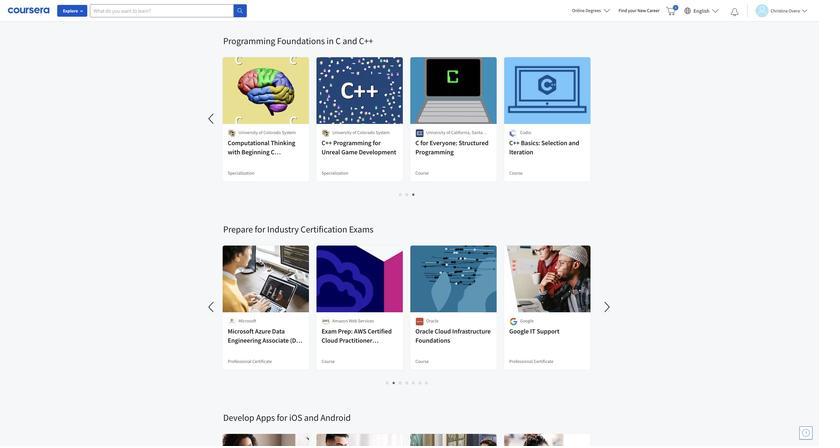 Task type: vqa. For each thing, say whether or not it's contained in the screenshot.


Task type: locate. For each thing, give the bounding box(es) containing it.
it
[[531, 327, 536, 335]]

build wireframes and low-fidelity prototypes course by google, image
[[411, 434, 497, 446]]

1 certificate from the left
[[252, 359, 272, 365]]

1 inside prepare for industry certification exams carousel element
[[386, 380, 389, 386]]

1 button for bottommost 3 button
[[384, 379, 391, 387]]

1 horizontal spatial 2
[[406, 191, 409, 198]]

0 horizontal spatial university
[[239, 130, 258, 135]]

0 vertical spatial oracle
[[427, 318, 439, 324]]

university for thinking
[[239, 130, 258, 135]]

industry
[[267, 223, 299, 235]]

1 button
[[398, 191, 404, 198], [384, 379, 391, 387]]

google
[[520, 318, 534, 324], [510, 327, 529, 335]]

2
[[406, 191, 409, 198], [393, 380, 396, 386]]

1 vertical spatial cloud
[[322, 336, 338, 345]]

3 for bottommost 3 button
[[400, 380, 402, 386]]

university of colorado system up c++ programming for unreal game development
[[333, 130, 390, 135]]

university up cruz
[[427, 130, 446, 135]]

c++ for c++ programming for unreal game development
[[322, 139, 332, 147]]

2 vertical spatial c
[[271, 148, 275, 156]]

(dp-
[[290, 336, 302, 345]]

oracle right oracle icon
[[427, 318, 439, 324]]

1 horizontal spatial 1 button
[[398, 191, 404, 198]]

0 vertical spatial list
[[223, 2, 591, 9]]

2 university of colorado system from the left
[[333, 130, 390, 135]]

amazon web services image
[[322, 318, 330, 326]]

colorado for programming
[[358, 130, 375, 135]]

3 list from the top
[[223, 379, 591, 387]]

c++ inside c++ programming for unreal game development
[[322, 139, 332, 147]]

0 vertical spatial c
[[336, 35, 341, 47]]

0 horizontal spatial certificate
[[252, 359, 272, 365]]

foundations
[[277, 35, 325, 47], [416, 336, 451, 345], [322, 346, 357, 354]]

explore button
[[57, 5, 87, 17]]

1 horizontal spatial 1
[[400, 191, 402, 198]]

list inside prepare for industry certification exams carousel element
[[223, 379, 591, 387]]

overa
[[789, 8, 801, 14]]

2 inside prepare for industry certification exams carousel element
[[393, 380, 396, 386]]

foundations left in
[[277, 35, 325, 47]]

1 horizontal spatial specialization
[[322, 170, 349, 176]]

cloud inside exam prep: aws certified cloud practitioner foundations
[[322, 336, 338, 345]]

3 button
[[411, 191, 417, 198], [398, 379, 404, 387]]

0 horizontal spatial professional certificate
[[228, 359, 272, 365]]

0 horizontal spatial university of colorado system
[[239, 130, 296, 135]]

programming
[[223, 35, 275, 47], [333, 139, 372, 147], [416, 148, 454, 156], [228, 157, 266, 165]]

3 inside programming foundations in c and c++ carousel element
[[413, 191, 415, 198]]

microsoft azure data engineering associate (dp- 203)
[[228, 327, 302, 354]]

2 professional certificate from the left
[[510, 359, 554, 365]]

0 horizontal spatial cloud
[[322, 336, 338, 345]]

3 for top 3 button
[[413, 191, 415, 198]]

microsoft inside microsoft azure data engineering associate (dp- 203)
[[228, 327, 254, 335]]

6 button
[[417, 379, 424, 387]]

for
[[373, 139, 381, 147], [421, 139, 429, 147], [255, 223, 266, 235], [277, 412, 288, 424]]

1 horizontal spatial certificate
[[534, 359, 554, 365]]

meta ios developer professional certificate by meta, image
[[223, 434, 309, 446]]

specialization for beginning
[[228, 170, 255, 176]]

None search field
[[90, 4, 247, 17]]

0 horizontal spatial 3
[[400, 380, 402, 386]]

programming inside c for everyone: structured programming
[[416, 148, 454, 156]]

previous slide image
[[204, 299, 219, 315]]

1 vertical spatial 2 button
[[391, 379, 398, 387]]

system
[[282, 130, 296, 135], [376, 130, 390, 135]]

cloud
[[435, 327, 451, 335], [322, 336, 338, 345]]

0 vertical spatial cloud
[[435, 327, 451, 335]]

foundations down the practitioner at bottom left
[[322, 346, 357, 354]]

6
[[419, 380, 422, 386]]

c right in
[[336, 35, 341, 47]]

codio
[[520, 130, 532, 135]]

of up computational
[[259, 130, 263, 135]]

specialization
[[228, 170, 255, 176], [322, 170, 349, 176]]

3 university from the left
[[427, 130, 446, 135]]

meta android developer professional certificate by meta, image
[[317, 434, 403, 446]]

2 inside programming foundations in c and c++ carousel element
[[406, 191, 409, 198]]

1 vertical spatial oracle
[[416, 327, 434, 335]]

colorado up thinking at top left
[[264, 130, 281, 135]]

oracle down oracle icon
[[416, 327, 434, 335]]

1 horizontal spatial cloud
[[435, 327, 451, 335]]

support
[[537, 327, 560, 335]]

0 horizontal spatial specialization
[[228, 170, 255, 176]]

engineering
[[228, 336, 261, 345]]

2 system from the left
[[376, 130, 390, 135]]

0 horizontal spatial of
[[259, 130, 263, 135]]

0 vertical spatial 1 button
[[398, 191, 404, 198]]

professional down it
[[510, 359, 533, 365]]

foundations inside programming foundations in c and c++ carousel element
[[277, 35, 325, 47]]

1 professional from the left
[[228, 359, 252, 365]]

for left ios
[[277, 412, 288, 424]]

1 university of colorado system from the left
[[239, 130, 296, 135]]

1 specialization from the left
[[228, 170, 255, 176]]

and
[[343, 35, 357, 47], [569, 139, 580, 147], [304, 412, 319, 424]]

0 vertical spatial foundations
[[277, 35, 325, 47]]

1 vertical spatial c
[[416, 139, 419, 147]]

find
[[619, 8, 628, 13]]

certificate
[[252, 359, 272, 365], [534, 359, 554, 365]]

1 vertical spatial 1
[[386, 380, 389, 386]]

1 vertical spatial microsoft
[[228, 327, 254, 335]]

2 vertical spatial list
[[223, 379, 591, 387]]

and right in
[[343, 35, 357, 47]]

c for everyone: structured programming
[[416, 139, 489, 156]]

colorado up c++ programming for unreal game development
[[358, 130, 375, 135]]

for inside c++ programming for unreal game development
[[373, 139, 381, 147]]

and right selection
[[569, 139, 580, 147]]

microsoft for microsoft azure data engineering associate (dp- 203)
[[228, 327, 254, 335]]

microsoft up engineering
[[228, 327, 254, 335]]

oracle
[[427, 318, 439, 324], [416, 327, 434, 335]]

santa
[[472, 130, 483, 135]]

1 vertical spatial 1 button
[[384, 379, 391, 387]]

0 vertical spatial microsoft
[[239, 318, 256, 324]]

google for google it support
[[510, 327, 529, 335]]

c down university of california, santa cruz image in the right of the page
[[416, 139, 419, 147]]

2 horizontal spatial university
[[427, 130, 446, 135]]

2 button inside programming foundations in c and c++ carousel element
[[404, 191, 411, 198]]

for up development on the left top
[[373, 139, 381, 147]]

2 horizontal spatial of
[[447, 130, 451, 135]]

your
[[628, 8, 637, 13]]

azure
[[255, 327, 271, 335]]

0 vertical spatial 2 button
[[404, 191, 411, 198]]

2 for top 3 button
[[406, 191, 409, 198]]

selection
[[542, 139, 568, 147]]

0 vertical spatial 1
[[400, 191, 402, 198]]

university inside university of california, santa cruz
[[427, 130, 446, 135]]

1 university from the left
[[239, 130, 258, 135]]

codio image
[[510, 129, 517, 137]]

2 professional from the left
[[510, 359, 533, 365]]

2 button for bottommost 3 button's 1 button
[[391, 379, 398, 387]]

2 vertical spatial foundations
[[322, 346, 357, 354]]

system for programming
[[376, 130, 390, 135]]

university
[[239, 130, 258, 135], [333, 130, 352, 135], [427, 130, 446, 135]]

1 horizontal spatial 3 button
[[411, 191, 417, 198]]

foundations down oracle icon
[[416, 336, 451, 345]]

2 horizontal spatial and
[[569, 139, 580, 147]]

professional certificate for microsoft
[[228, 359, 272, 365]]

4 button
[[404, 379, 411, 387]]

apps
[[256, 412, 275, 424]]

programming foundations in c and c++
[[223, 35, 373, 47]]

google down 'google' image
[[510, 327, 529, 335]]

1 vertical spatial 2
[[393, 380, 396, 386]]

2 horizontal spatial c++
[[510, 139, 520, 147]]

certificate down microsoft azure data engineering associate (dp- 203)
[[252, 359, 272, 365]]

beginning
[[242, 148, 270, 156]]

game
[[342, 148, 358, 156]]

7
[[426, 380, 428, 386]]

exams
[[349, 223, 374, 235]]

online degrees
[[573, 8, 601, 13]]

in
[[327, 35, 334, 47]]

1 professional certificate from the left
[[228, 359, 272, 365]]

1 colorado from the left
[[264, 130, 281, 135]]

system for thinking
[[282, 130, 296, 135]]

meta react native specialization by meta, image
[[504, 434, 591, 446]]

3 of from the left
[[447, 130, 451, 135]]

list
[[223, 2, 591, 9], [223, 191, 591, 198], [223, 379, 591, 387]]

professional
[[228, 359, 252, 365], [510, 359, 533, 365]]

1 horizontal spatial professional
[[510, 359, 533, 365]]

university of colorado system up thinking at top left
[[239, 130, 296, 135]]

3 inside prepare for industry certification exams carousel element
[[400, 380, 402, 386]]

2 certificate from the left
[[534, 359, 554, 365]]

google it support
[[510, 327, 560, 335]]

0 vertical spatial and
[[343, 35, 357, 47]]

1 horizontal spatial university of colorado system
[[333, 130, 390, 135]]

structured
[[459, 139, 489, 147]]

c down thinking at top left
[[271, 148, 275, 156]]

certificate down support
[[534, 359, 554, 365]]

c
[[336, 35, 341, 47], [416, 139, 419, 147], [271, 148, 275, 156]]

1 vertical spatial list
[[223, 191, 591, 198]]

2 horizontal spatial c
[[416, 139, 419, 147]]

1
[[400, 191, 402, 198], [386, 380, 389, 386]]

1 horizontal spatial professional certificate
[[510, 359, 554, 365]]

1 vertical spatial 3
[[400, 380, 402, 386]]

1 inside programming foundations in c and c++ carousel element
[[400, 191, 402, 198]]

microsoft right microsoft icon
[[239, 318, 256, 324]]

1 vertical spatial foundations
[[416, 336, 451, 345]]

2 button
[[404, 191, 411, 198], [391, 379, 398, 387]]

ios
[[289, 412, 303, 424]]

prepare for industry certification exams carousel element
[[204, 204, 615, 392]]

1 horizontal spatial 2 button
[[404, 191, 411, 198]]

0 horizontal spatial 3 button
[[398, 379, 404, 387]]

specialization down with
[[228, 170, 255, 176]]

university of colorado system
[[239, 130, 296, 135], [333, 130, 390, 135]]

university of colorado system image
[[228, 129, 236, 137]]

list inside programming foundations in c and c++ carousel element
[[223, 191, 591, 198]]

0 horizontal spatial professional
[[228, 359, 252, 365]]

of up "everyone:"
[[447, 130, 451, 135]]

c++ inside c++ basics: selection and iteration
[[510, 139, 520, 147]]

cloud down exam
[[322, 336, 338, 345]]

7 button
[[424, 379, 430, 387]]

2 button inside prepare for industry certification exams carousel element
[[391, 379, 398, 387]]

foundations inside oracle cloud infrastructure foundations
[[416, 336, 451, 345]]

new
[[638, 8, 647, 13]]

1 horizontal spatial of
[[353, 130, 357, 135]]

help center image
[[803, 429, 811, 437]]

0 horizontal spatial colorado
[[264, 130, 281, 135]]

google up it
[[520, 318, 534, 324]]

0 horizontal spatial c++
[[322, 139, 332, 147]]

c++ for c++ basics: selection and iteration
[[510, 139, 520, 147]]

university up computational
[[239, 130, 258, 135]]

1 horizontal spatial 3
[[413, 191, 415, 198]]

2 university from the left
[[333, 130, 352, 135]]

0 horizontal spatial 1
[[386, 380, 389, 386]]

2 of from the left
[[353, 130, 357, 135]]

1 vertical spatial and
[[569, 139, 580, 147]]

christina
[[771, 8, 788, 14]]

basics:
[[521, 139, 541, 147]]

cruz
[[427, 136, 435, 142]]

1 horizontal spatial colorado
[[358, 130, 375, 135]]

0 horizontal spatial c
[[271, 148, 275, 156]]

find your new career
[[619, 8, 660, 13]]

2 colorado from the left
[[358, 130, 375, 135]]

professional down 203)
[[228, 359, 252, 365]]

system up development on the left top
[[376, 130, 390, 135]]

4
[[406, 380, 409, 386]]

1 horizontal spatial university
[[333, 130, 352, 135]]

0 horizontal spatial system
[[282, 130, 296, 135]]

specialization down unreal
[[322, 170, 349, 176]]

professional certificate down it
[[510, 359, 554, 365]]

of up c++ programming for unreal game development
[[353, 130, 357, 135]]

1 vertical spatial google
[[510, 327, 529, 335]]

2 specialization from the left
[[322, 170, 349, 176]]

of
[[259, 130, 263, 135], [353, 130, 357, 135], [447, 130, 451, 135]]

professional certificate
[[228, 359, 272, 365], [510, 359, 554, 365]]

1 system from the left
[[282, 130, 296, 135]]

cloud left the infrastructure
[[435, 327, 451, 335]]

of for programming
[[447, 130, 451, 135]]

microsoft
[[239, 318, 256, 324], [228, 327, 254, 335]]

2 list from the top
[[223, 191, 591, 198]]

0 vertical spatial google
[[520, 318, 534, 324]]

amazon web services
[[333, 318, 374, 324]]

1 of from the left
[[259, 130, 263, 135]]

professional for google it support
[[510, 359, 533, 365]]

find your new career link
[[616, 7, 663, 15]]

system up thinking at top left
[[282, 130, 296, 135]]

3
[[413, 191, 415, 198], [400, 380, 402, 386]]

and for android
[[304, 412, 319, 424]]

explore
[[63, 8, 78, 14]]

0 vertical spatial 2
[[406, 191, 409, 198]]

professional certificate down 203)
[[228, 359, 272, 365]]

oracle inside oracle cloud infrastructure foundations
[[416, 327, 434, 335]]

0 horizontal spatial 2
[[393, 380, 396, 386]]

1 button inside programming foundations in c and c++ carousel element
[[398, 191, 404, 198]]

2 vertical spatial and
[[304, 412, 319, 424]]

1 horizontal spatial system
[[376, 130, 390, 135]]

of inside university of california, santa cruz
[[447, 130, 451, 135]]

0 horizontal spatial 2 button
[[391, 379, 398, 387]]

for down university of california, santa cruz image in the right of the page
[[421, 139, 429, 147]]

online
[[573, 8, 585, 13]]

infrastructure
[[453, 327, 491, 335]]

0 horizontal spatial and
[[304, 412, 319, 424]]

0 horizontal spatial 1 button
[[384, 379, 391, 387]]

for right the prepare
[[255, 223, 266, 235]]

course
[[416, 170, 429, 176], [510, 170, 523, 176], [322, 359, 335, 365], [416, 359, 429, 365]]

and right ios
[[304, 412, 319, 424]]

oracle cloud infrastructure foundations
[[416, 327, 491, 345]]

practitioner
[[339, 336, 373, 345]]

1 horizontal spatial and
[[343, 35, 357, 47]]

shopping cart: 1 item image
[[667, 5, 679, 15]]

thinking
[[271, 139, 296, 147]]

0 vertical spatial 3
[[413, 191, 415, 198]]

university right university of colorado system image on the top of page
[[333, 130, 352, 135]]



Task type: describe. For each thing, give the bounding box(es) containing it.
for inside c for everyone: structured programming
[[421, 139, 429, 147]]

programming inside c++ programming for unreal game development
[[333, 139, 372, 147]]

university of california, santa cruz image
[[416, 129, 424, 137]]

prep:
[[338, 327, 353, 335]]

university of colorado system for thinking
[[239, 130, 296, 135]]

develop apps for ios and android
[[223, 412, 351, 424]]

1 list from the top
[[223, 2, 591, 9]]

unreal
[[322, 148, 340, 156]]

previous slide image
[[204, 111, 219, 127]]

iteration
[[510, 148, 534, 156]]

develop apps for ios and android carousel element
[[220, 392, 820, 446]]

5
[[413, 380, 415, 386]]

android
[[321, 412, 351, 424]]

of for game
[[353, 130, 357, 135]]

specialization for unreal
[[322, 170, 349, 176]]

coursera image
[[8, 5, 49, 16]]

programming foundations in c and c++ carousel element
[[0, 15, 596, 204]]

online degrees button
[[567, 3, 616, 18]]

2 for bottommost 3 button
[[393, 380, 396, 386]]

aws
[[354, 327, 367, 335]]

web
[[349, 318, 357, 324]]

develop
[[223, 412, 255, 424]]

cloud inside oracle cloud infrastructure foundations
[[435, 327, 451, 335]]

and for c++
[[343, 35, 357, 47]]

development
[[359, 148, 397, 156]]

computational thinking with beginning c programming
[[228, 139, 296, 165]]

professional for microsoft azure data engineering associate (dp- 203)
[[228, 359, 252, 365]]

certificate for azure
[[252, 359, 272, 365]]

certification
[[301, 223, 348, 235]]

show notifications image
[[731, 8, 739, 16]]

1 for 2 button within the prepare for industry certification exams carousel element
[[386, 380, 389, 386]]

university of colorado system for programming
[[333, 130, 390, 135]]

course for programming
[[416, 170, 429, 176]]

2 button for 1 button within programming foundations in c and c++ carousel element
[[404, 191, 411, 198]]

colorado for thinking
[[264, 130, 281, 135]]

c inside c for everyone: structured programming
[[416, 139, 419, 147]]

next slide image
[[600, 299, 615, 315]]

5 button
[[411, 379, 417, 387]]

and inside c++ basics: selection and iteration
[[569, 139, 580, 147]]

What do you want to learn? text field
[[90, 4, 234, 17]]

certificate for it
[[534, 359, 554, 365]]

prepare for industry certification exams
[[223, 223, 374, 235]]

c++ basics: selection and iteration
[[510, 139, 580, 156]]

course for cloud
[[322, 359, 335, 365]]

prepare
[[223, 223, 253, 235]]

1 horizontal spatial c
[[336, 35, 341, 47]]

oracle for oracle
[[427, 318, 439, 324]]

google image
[[510, 318, 518, 326]]

microsoft image
[[228, 318, 236, 326]]

career
[[648, 8, 660, 13]]

foundations inside exam prep: aws certified cloud practitioner foundations
[[322, 346, 357, 354]]

university of california, santa cruz
[[427, 130, 483, 142]]

exam prep: aws certified cloud practitioner foundations
[[322, 327, 392, 354]]

course for iteration
[[510, 170, 523, 176]]

of for c
[[259, 130, 263, 135]]

c++ programming for unreal game development
[[322, 139, 397, 156]]

associate
[[263, 336, 289, 345]]

oracle image
[[416, 318, 424, 326]]

amazon
[[333, 318, 348, 324]]

with
[[228, 148, 240, 156]]

0 vertical spatial 3 button
[[411, 191, 417, 198]]

certified
[[368, 327, 392, 335]]

english button
[[682, 0, 722, 21]]

university for programming
[[333, 130, 352, 135]]

university of colorado system image
[[322, 129, 330, 137]]

california,
[[451, 130, 471, 135]]

data
[[272, 327, 285, 335]]

programming inside computational thinking with beginning c programming
[[228, 157, 266, 165]]

1 for 2 button in the programming foundations in c and c++ carousel element
[[400, 191, 402, 198]]

203)
[[228, 346, 240, 354]]

computational
[[228, 139, 270, 147]]

christina overa
[[771, 8, 801, 14]]

exam
[[322, 327, 337, 335]]

everyone:
[[430, 139, 458, 147]]

english
[[694, 7, 710, 14]]

google for google
[[520, 318, 534, 324]]

1 horizontal spatial c++
[[359, 35, 373, 47]]

1 vertical spatial 3 button
[[398, 379, 404, 387]]

university for for
[[427, 130, 446, 135]]

oracle for oracle cloud infrastructure foundations
[[416, 327, 434, 335]]

professional certificate for google
[[510, 359, 554, 365]]

christina overa button
[[748, 4, 808, 17]]

degrees
[[586, 8, 601, 13]]

1 button for top 3 button
[[398, 191, 404, 198]]

microsoft for microsoft
[[239, 318, 256, 324]]

services
[[358, 318, 374, 324]]

c inside computational thinking with beginning c programming
[[271, 148, 275, 156]]



